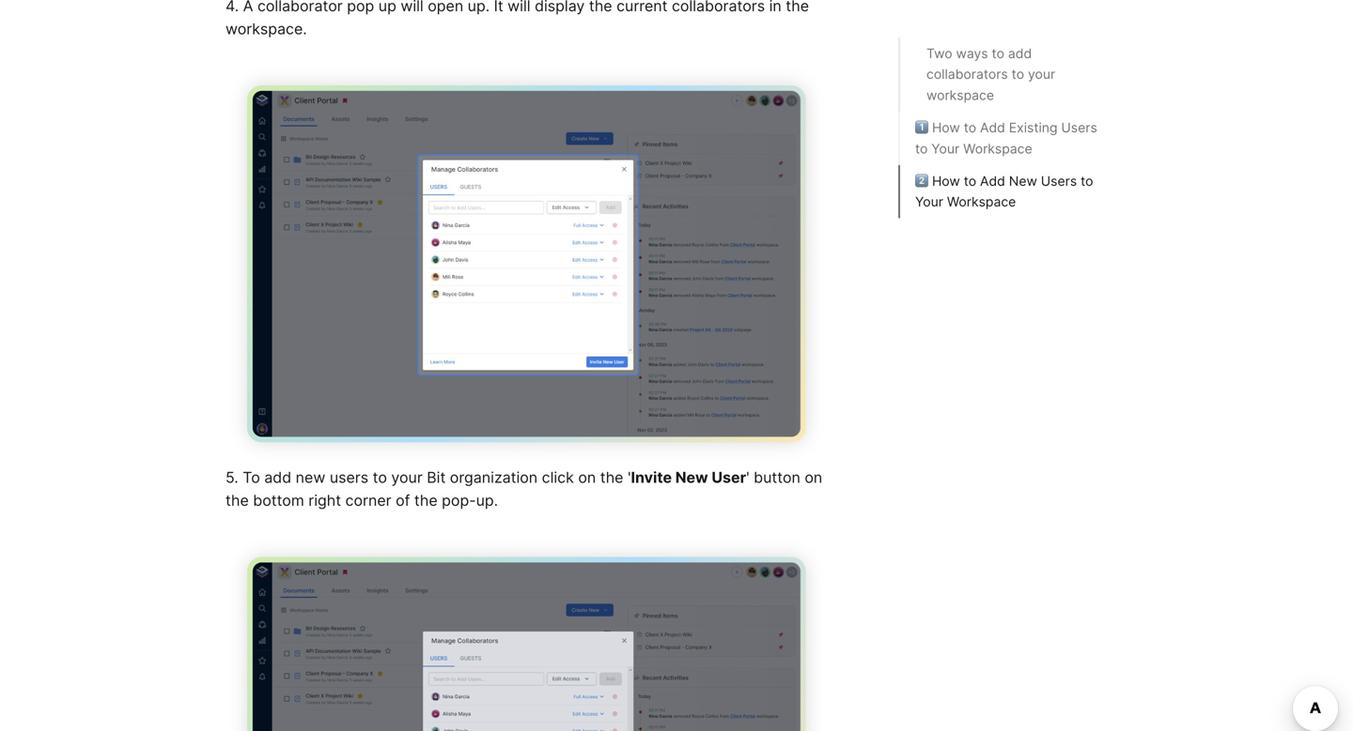 Task type: describe. For each thing, give the bounding box(es) containing it.
5.
[[226, 469, 238, 487]]

users for new
[[1041, 173, 1077, 189]]

how for 2️⃣
[[932, 173, 960, 189]]

1 ' from the left
[[628, 469, 631, 487]]

up
[[378, 0, 396, 15]]

in
[[769, 0, 782, 15]]

to down 1️⃣
[[915, 141, 928, 157]]

user
[[712, 469, 746, 487]]

1 will from the left
[[401, 0, 424, 15]]

pop-
[[442, 492, 476, 510]]

1️⃣
[[915, 120, 928, 136]]

of
[[396, 492, 410, 510]]

a
[[243, 0, 253, 15]]

0 horizontal spatial new
[[675, 469, 708, 487]]

how for 1️⃣
[[932, 120, 960, 136]]

display
[[535, 0, 585, 15]]

' inside ' button on the bottom right corner of the pop-up.
[[746, 469, 750, 487]]

right
[[308, 492, 341, 510]]

corner
[[345, 492, 391, 510]]

add inside two ways to add collaborators to your workspace
[[1008, 46, 1032, 62]]

two ways to add collaborators to your workspace link
[[926, 43, 1101, 106]]

your for users
[[391, 469, 423, 487]]

1 on from the left
[[578, 469, 596, 487]]

users for existing
[[1061, 120, 1097, 136]]

workspace for existing
[[963, 141, 1032, 157]]

new
[[296, 469, 325, 487]]

two ways to add collaborators to your workspace
[[926, 46, 1055, 104]]

1️⃣ how to add existing users to your workspace
[[915, 120, 1097, 157]]

open
[[428, 0, 463, 15]]

4.
[[226, 0, 239, 15]]

the down 5.
[[226, 492, 249, 510]]

to down 1️⃣ how to add existing users to your workspace link
[[1081, 173, 1093, 189]]

add for new
[[980, 173, 1005, 189]]

2️⃣ how to add new users to your workspace
[[915, 173, 1093, 210]]



Task type: vqa. For each thing, say whether or not it's contained in the screenshot.
📈 Google PDF Rich Embeds: Power Links
no



Task type: locate. For each thing, give the bounding box(es) containing it.
1 horizontal spatial collaborators
[[926, 67, 1008, 83]]

up. down 5. to add new users to your bit organization click on the ' invite new user
[[476, 492, 498, 510]]

your inside 2️⃣ how to add new users to your workspace
[[915, 194, 943, 210]]

your up existing
[[1028, 67, 1055, 83]]

add down 1️⃣ how to add existing users to your workspace
[[980, 173, 1005, 189]]

1 how from the top
[[932, 120, 960, 136]]

on right click
[[578, 469, 596, 487]]

add left existing
[[980, 120, 1005, 136]]

1 vertical spatial how
[[932, 173, 960, 189]]

2 on from the left
[[805, 469, 822, 487]]

0 vertical spatial how
[[932, 120, 960, 136]]

collaborators down the ways
[[926, 67, 1008, 83]]

workspace inside 2️⃣ how to add new users to your workspace
[[947, 194, 1016, 210]]

0 horizontal spatial will
[[401, 0, 424, 15]]

users inside 2️⃣ how to add new users to your workspace
[[1041, 173, 1077, 189]]

will right it
[[508, 0, 530, 15]]

2️⃣
[[915, 173, 928, 189]]

add inside 1️⃣ how to add existing users to your workspace
[[980, 120, 1005, 136]]

up.
[[468, 0, 490, 15], [476, 492, 498, 510]]

bottom
[[253, 492, 304, 510]]

your
[[1028, 67, 1055, 83], [391, 469, 423, 487]]

' right click
[[628, 469, 631, 487]]

pop
[[347, 0, 374, 15]]

up. inside ' button on the bottom right corner of the pop-up.
[[476, 492, 498, 510]]

2 how from the top
[[932, 173, 960, 189]]

1 horizontal spatial new
[[1009, 173, 1037, 189]]

the right the in at the right of page
[[786, 0, 809, 15]]

collaborators left the in at the right of page
[[672, 0, 765, 15]]

new left the "user"
[[675, 469, 708, 487]]

0 vertical spatial workspace
[[963, 141, 1032, 157]]

the left invite
[[600, 469, 623, 487]]

workspace
[[926, 88, 994, 104]]

1 horizontal spatial '
[[746, 469, 750, 487]]

users down existing
[[1041, 173, 1077, 189]]

1 vertical spatial add
[[980, 173, 1005, 189]]

0 vertical spatial your
[[1028, 67, 1055, 83]]

0 vertical spatial collaborators
[[672, 0, 765, 15]]

to right 2️⃣
[[964, 173, 976, 189]]

to
[[992, 46, 1004, 62], [1012, 67, 1024, 83], [964, 120, 976, 136], [915, 141, 928, 157], [964, 173, 976, 189], [1081, 173, 1093, 189], [373, 469, 387, 487]]

add inside 2️⃣ how to add new users to your workspace
[[980, 173, 1005, 189]]

add right the ways
[[1008, 46, 1032, 62]]

0 horizontal spatial collaborators
[[672, 0, 765, 15]]

button
[[754, 469, 800, 487]]

0 horizontal spatial your
[[391, 469, 423, 487]]

will right the "up"
[[401, 0, 424, 15]]

2 will from the left
[[508, 0, 530, 15]]

your up of
[[391, 469, 423, 487]]

on
[[578, 469, 596, 487], [805, 469, 822, 487]]

1 vertical spatial add
[[264, 469, 291, 487]]

your inside two ways to add collaborators to your workspace
[[1028, 67, 1055, 83]]

0 vertical spatial add
[[1008, 46, 1032, 62]]

two
[[926, 46, 952, 62]]

the right display
[[589, 0, 612, 15]]

your down 2️⃣
[[915, 194, 943, 210]]

your for collaborators
[[1028, 67, 1055, 83]]

' left button
[[746, 469, 750, 487]]

new down 1️⃣ how to add existing users to your workspace link
[[1009, 173, 1037, 189]]

your inside 1️⃣ how to add existing users to your workspace
[[931, 141, 960, 157]]

1 horizontal spatial will
[[508, 0, 530, 15]]

workspace inside 1️⃣ how to add existing users to your workspace
[[963, 141, 1032, 157]]

users
[[1061, 120, 1097, 136], [1041, 173, 1077, 189]]

current
[[616, 0, 668, 15]]

the right of
[[414, 492, 438, 510]]

add
[[980, 120, 1005, 136], [980, 173, 1005, 189]]

1 vertical spatial your
[[391, 469, 423, 487]]

workspace for new
[[947, 194, 1016, 210]]

1 add from the top
[[980, 120, 1005, 136]]

1 vertical spatial users
[[1041, 173, 1077, 189]]

2 add from the top
[[980, 173, 1005, 189]]

click
[[542, 469, 574, 487]]

to right the ways
[[992, 46, 1004, 62]]

on inside ' button on the bottom right corner of the pop-up.
[[805, 469, 822, 487]]

users inside 1️⃣ how to add existing users to your workspace
[[1061, 120, 1097, 136]]

how right 1️⃣
[[932, 120, 960, 136]]

1 horizontal spatial your
[[1028, 67, 1055, 83]]

how inside 1️⃣ how to add existing users to your workspace
[[932, 120, 960, 136]]

your for 2️⃣
[[915, 194, 943, 210]]

how inside 2️⃣ how to add new users to your workspace
[[932, 173, 960, 189]]

ways
[[956, 46, 988, 62]]

how
[[932, 120, 960, 136], [932, 173, 960, 189]]

5. to add new users to your bit organization click on the ' invite new user
[[226, 469, 746, 487]]

0 horizontal spatial on
[[578, 469, 596, 487]]

existing
[[1009, 120, 1058, 136]]

2 ' from the left
[[746, 469, 750, 487]]

invite
[[631, 469, 672, 487]]

2️⃣ how to add new users to your workspace link
[[915, 171, 1113, 213]]

add
[[1008, 46, 1032, 62], [264, 469, 291, 487]]

collaborators
[[672, 0, 765, 15], [926, 67, 1008, 83]]

users right existing
[[1061, 120, 1097, 136]]

on right button
[[805, 469, 822, 487]]

0 vertical spatial users
[[1061, 120, 1097, 136]]

0 vertical spatial up.
[[468, 0, 490, 15]]

up. left it
[[468, 0, 490, 15]]

1 vertical spatial new
[[675, 469, 708, 487]]

collaborators inside 4. a collaborator pop up will open up. it will display the current collaborators in the workspace.
[[672, 0, 765, 15]]

organization
[[450, 469, 538, 487]]

1️⃣ how to add existing users to your workspace link
[[915, 118, 1113, 160]]

1 horizontal spatial add
[[1008, 46, 1032, 62]]

workspace down existing
[[963, 141, 1032, 157]]

to up corner
[[373, 469, 387, 487]]

to up existing
[[1012, 67, 1024, 83]]

up. inside 4. a collaborator pop up will open up. it will display the current collaborators in the workspace.
[[468, 0, 490, 15]]

new inside 2️⃣ how to add new users to your workspace
[[1009, 173, 1037, 189]]

collaborator
[[257, 0, 343, 15]]

how right 2️⃣
[[932, 173, 960, 189]]

1 vertical spatial up.
[[476, 492, 498, 510]]

to
[[243, 469, 260, 487]]

to down workspace
[[964, 120, 976, 136]]

your for 1️⃣
[[931, 141, 960, 157]]

your
[[931, 141, 960, 157], [915, 194, 943, 210]]

' button on the bottom right corner of the pop-up.
[[226, 469, 827, 510]]

1 horizontal spatial on
[[805, 469, 822, 487]]

0 horizontal spatial add
[[264, 469, 291, 487]]

0 vertical spatial your
[[931, 141, 960, 157]]

1 vertical spatial your
[[915, 194, 943, 210]]

collaborators inside two ways to add collaborators to your workspace
[[926, 67, 1008, 83]]

bit
[[427, 469, 446, 487]]

workspace down 1️⃣ how to add existing users to your workspace
[[947, 194, 1016, 210]]

it
[[494, 0, 503, 15]]

users
[[330, 469, 368, 487]]

add for existing
[[980, 120, 1005, 136]]

new
[[1009, 173, 1037, 189], [675, 469, 708, 487]]

0 vertical spatial add
[[980, 120, 1005, 136]]

'
[[628, 469, 631, 487], [746, 469, 750, 487]]

your down workspace
[[931, 141, 960, 157]]

1 vertical spatial workspace
[[947, 194, 1016, 210]]

4. a collaborator pop up will open up. it will display the current collaborators in the workspace.
[[226, 0, 813, 38]]

0 vertical spatial new
[[1009, 173, 1037, 189]]

workspace
[[963, 141, 1032, 157], [947, 194, 1016, 210]]

will
[[401, 0, 424, 15], [508, 0, 530, 15]]

workspace.
[[226, 20, 307, 38]]

add up bottom
[[264, 469, 291, 487]]

0 horizontal spatial '
[[628, 469, 631, 487]]

1 vertical spatial collaborators
[[926, 67, 1008, 83]]

the
[[589, 0, 612, 15], [786, 0, 809, 15], [600, 469, 623, 487], [226, 492, 249, 510], [414, 492, 438, 510]]



